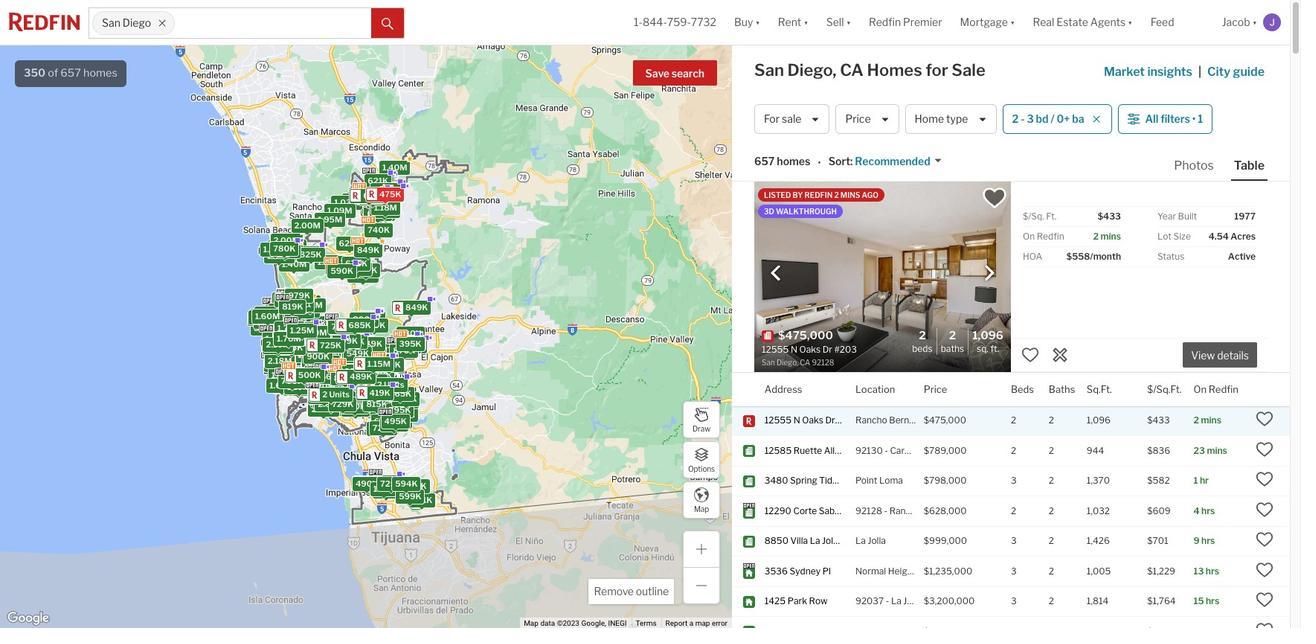 Task type: describe. For each thing, give the bounding box(es) containing it.
1 vertical spatial beds
[[1011, 383, 1035, 395]]

2 vertical spatial 695k
[[320, 397, 343, 407]]

0 horizontal spatial 620k
[[309, 328, 331, 338]]

1 vertical spatial bernardo
[[924, 505, 962, 516]]

0 horizontal spatial 1.23m
[[258, 312, 282, 322]]

mortgage ▾ button
[[952, 0, 1024, 45]]

0 horizontal spatial beds
[[913, 343, 933, 354]]

x-out this home image
[[1052, 346, 1070, 364]]

previous button image
[[769, 265, 784, 280]]

1 horizontal spatial 2.48m
[[284, 331, 310, 341]]

3480 spring tide ter point loma
[[765, 475, 903, 486]]

0 horizontal spatial 849k
[[357, 245, 380, 255]]

1 vertical spatial 1.35m
[[311, 373, 336, 384]]

type
[[947, 113, 969, 125]]

15
[[1194, 596, 1205, 607]]

12555
[[765, 415, 792, 426]]

1 vertical spatial price button
[[924, 373, 948, 406]]

2.25m
[[311, 404, 337, 414]]

915k
[[320, 395, 341, 406]]

1 vertical spatial 780k
[[400, 328, 422, 338]]

0 horizontal spatial 765k
[[284, 294, 306, 304]]

recommended
[[855, 155, 931, 168]]

1 vertical spatial 500k
[[298, 370, 321, 380]]

489k
[[350, 371, 373, 382]]

redfin premier button
[[860, 0, 952, 45]]

san for san diego
[[102, 17, 120, 29]]

2 inside 2 baths
[[949, 329, 956, 342]]

650k up 1.57m on the left
[[297, 316, 319, 327]]

location
[[856, 383, 896, 395]]

ca
[[840, 60, 864, 80]]

▾ for buy ▾
[[756, 16, 760, 29]]

1 vertical spatial 925k
[[375, 360, 397, 371]]

675k down 594k
[[398, 491, 420, 501]]

970k
[[316, 389, 338, 400]]

favorite this home image for hr
[[1256, 471, 1274, 489]]

4 units
[[311, 393, 339, 403]]

873k
[[310, 317, 332, 328]]

1 horizontal spatial la
[[856, 535, 866, 547]]

0 vertical spatial 770k
[[375, 416, 397, 426]]

3480
[[765, 475, 789, 486]]

report
[[666, 619, 688, 627]]

jacob ▾
[[1223, 16, 1258, 29]]

3 for $1,235,000
[[1011, 566, 1017, 577]]

594k
[[395, 478, 418, 489]]

1 vertical spatial rancho
[[890, 505, 922, 516]]

429k
[[362, 388, 384, 398]]

0 vertical spatial 815k
[[346, 320, 367, 330]]

0 horizontal spatial rancho
[[856, 415, 888, 426]]

$789,000
[[924, 445, 967, 456]]

2 vertical spatial 1.35m
[[336, 389, 361, 400]]

2 horizontal spatial 765k
[[394, 395, 416, 406]]

/
[[1051, 113, 1055, 125]]

0 vertical spatial 729k
[[361, 312, 382, 323]]

jolla for villa
[[822, 535, 841, 547]]

1 horizontal spatial 750k
[[375, 476, 397, 487]]

1 vertical spatial 975k
[[377, 355, 399, 365]]

map region
[[0, 0, 760, 628]]

735k
[[312, 378, 334, 389]]

1.88m
[[277, 380, 301, 391]]

1 vertical spatial 1.75m
[[277, 323, 301, 333]]

1425 park row link
[[765, 596, 842, 608]]

1 vertical spatial 693k
[[370, 423, 392, 434]]

0 vertical spatial 2.50m
[[270, 377, 296, 388]]

0 horizontal spatial 1.09m
[[271, 340, 296, 351]]

1 vertical spatial 770k
[[376, 486, 397, 496]]

940k
[[401, 340, 424, 351]]

4 for 4 hrs
[[1194, 505, 1200, 516]]

1 vertical spatial 1.19m
[[288, 381, 311, 392]]

870k
[[393, 345, 416, 355]]

1.17m
[[371, 202, 394, 212]]

active
[[1229, 251, 1256, 262]]

$475,000
[[924, 415, 967, 426]]

0 horizontal spatial 1.38m
[[267, 347, 292, 357]]

on redfin button
[[1194, 373, 1239, 406]]

#3206
[[845, 505, 873, 516]]

0 vertical spatial 2.48m
[[257, 310, 283, 320]]

favorite button image
[[982, 185, 1008, 211]]

1 horizontal spatial 1.55m
[[350, 364, 375, 374]]

0 vertical spatial homes
[[83, 66, 117, 80]]

0 vertical spatial 500k
[[321, 343, 344, 353]]

listed by redfin 2 mins ago 3d walkthrough
[[764, 191, 879, 216]]

0 vertical spatial 965k
[[374, 183, 397, 194]]

850k up 3.00m
[[271, 305, 294, 315]]

map for map data ©2023 google, inegi
[[524, 619, 539, 627]]

real estate agents ▾ link
[[1033, 0, 1133, 45]]

0 horizontal spatial 1.29m
[[268, 356, 292, 366]]

photo of 12555 n oaks dr #203, san diego, ca 92128 image
[[755, 182, 1011, 372]]

650k down 488k
[[352, 402, 375, 413]]

map for map
[[694, 504, 709, 513]]

all
[[1146, 113, 1159, 125]]

12290
[[765, 505, 792, 516]]

feed button
[[1142, 0, 1214, 45]]

1 horizontal spatial 1.09m
[[328, 205, 352, 216]]

1977
[[1235, 211, 1256, 222]]

0 vertical spatial 685k
[[349, 319, 371, 330]]

2 vertical spatial 685k
[[400, 488, 423, 498]]

view details link
[[1183, 341, 1258, 368]]

▾ for mortgage ▾
[[1011, 16, 1016, 29]]

0 horizontal spatial $433
[[1098, 211, 1122, 222]]

hrs for 9 hrs
[[1202, 535, 1216, 547]]

0 horizontal spatial 895k
[[281, 375, 303, 385]]

2 vertical spatial 1.75m
[[269, 355, 293, 366]]

save
[[646, 67, 670, 80]]

mins for $836
[[1208, 445, 1228, 456]]

13 hrs
[[1194, 566, 1220, 577]]

0 horizontal spatial 2 mins
[[1094, 231, 1122, 242]]

696k
[[307, 346, 329, 356]]

redfin inside redfin premier 'button'
[[869, 16, 901, 29]]

0 vertical spatial 2.20m
[[269, 305, 294, 315]]

0 horizontal spatial price button
[[836, 104, 899, 134]]

▾ for jacob ▾
[[1253, 16, 1258, 29]]

draw
[[693, 424, 711, 433]]

0 vertical spatial 495k
[[362, 193, 384, 203]]

0 vertical spatial 693k
[[373, 198, 395, 209]]

san for san diego, ca homes for sale
[[755, 60, 784, 80]]

1 horizontal spatial 1.38m
[[348, 364, 373, 375]]

0 horizontal spatial 780k
[[273, 243, 296, 253]]

0 vertical spatial 695k
[[288, 300, 310, 310]]

1 horizontal spatial 765k
[[318, 396, 340, 406]]

1,096 for 1,096
[[1087, 415, 1111, 426]]

760k
[[326, 364, 348, 374]]

city
[[1208, 65, 1231, 79]]

825k
[[366, 392, 388, 403]]

0 vertical spatial baths
[[941, 343, 965, 354]]

0 vertical spatial 575k
[[375, 398, 397, 408]]

0 vertical spatial 2.10m
[[266, 339, 291, 349]]

1,005
[[1087, 566, 1111, 577]]

save search button
[[633, 60, 717, 86]]

lot size
[[1158, 231, 1191, 242]]

0 vertical spatial 869k
[[355, 265, 378, 275]]

ago
[[862, 191, 879, 199]]

buy
[[735, 16, 753, 29]]

hrs for 13 hrs
[[1206, 566, 1220, 577]]

9
[[1194, 535, 1200, 547]]

929k
[[316, 389, 338, 399]]

for sale button
[[755, 104, 830, 134]]

0 horizontal spatial 975k
[[297, 323, 319, 334]]

1 vertical spatial dr
[[843, 535, 853, 547]]

table button
[[1232, 158, 1268, 181]]

1 horizontal spatial 895k
[[334, 373, 356, 383]]

666k
[[283, 297, 305, 307]]

2 inside 2 beds
[[919, 329, 926, 342]]

la for villa
[[810, 535, 821, 547]]

#155
[[858, 445, 879, 456]]

1.00m
[[341, 369, 366, 379]]

12290 corte sabio #3206 link
[[765, 505, 873, 518]]

la jolla
[[856, 535, 886, 547]]

hrs for 4 hrs
[[1202, 505, 1216, 516]]

for
[[764, 113, 780, 125]]

0 horizontal spatial 800k
[[346, 320, 369, 330]]

ruette
[[794, 445, 823, 456]]

built
[[1179, 211, 1198, 222]]

549k
[[347, 348, 369, 358]]

1 inside "button"
[[1198, 113, 1204, 125]]

san diego, ca homes for sale
[[755, 60, 986, 80]]

2.65m
[[318, 398, 344, 409]]

521k
[[381, 361, 402, 371]]

3d
[[764, 207, 775, 216]]

0 vertical spatial dr
[[826, 415, 836, 426]]

795k
[[389, 405, 411, 415]]

0 horizontal spatial 729k
[[332, 399, 354, 409]]

jacob
[[1223, 16, 1251, 29]]

0 vertical spatial 819k
[[373, 201, 394, 211]]

1 vertical spatial 1.15m
[[368, 358, 391, 368]]

sq.ft.
[[1087, 383, 1112, 395]]

rent ▾
[[778, 16, 809, 29]]

0 vertical spatial 950k
[[339, 345, 362, 355]]

1 horizontal spatial 480k
[[345, 350, 367, 360]]

mortgage
[[961, 16, 1008, 29]]

hoa
[[1023, 251, 1043, 262]]

0 horizontal spatial 657
[[61, 66, 81, 80]]

1.95m
[[318, 214, 343, 225]]

1 vertical spatial 869k
[[339, 365, 361, 375]]

675k up 740k
[[367, 208, 389, 219]]

3.00m
[[257, 316, 284, 326]]

0 vertical spatial 1.35m
[[265, 339, 290, 350]]

990k
[[379, 355, 401, 366]]

normal heights $1,235,000
[[856, 566, 973, 577]]

530k
[[369, 365, 392, 376]]

hr
[[1200, 475, 1209, 486]]

favorite this home image for 15 hrs
[[1256, 591, 1274, 609]]

1 vertical spatial 849k
[[406, 302, 428, 312]]

3536 sydney pl
[[765, 566, 831, 577]]

349k
[[360, 338, 383, 349]]

1 vertical spatial 495k
[[384, 416, 407, 426]]

675k up the 1.17m on the top of page
[[363, 190, 385, 200]]

1 vertical spatial 819k
[[282, 301, 303, 312]]

1 vertical spatial 2 mins
[[1194, 415, 1222, 426]]

3 for $3,200,000
[[1011, 596, 1017, 607]]

submit search image
[[382, 18, 394, 30]]

ft. inside 1,096 sq. ft.
[[991, 343, 1000, 354]]

1.60m up 3.65m
[[255, 311, 280, 321]]

buy ▾
[[735, 16, 760, 29]]

year
[[1158, 211, 1177, 222]]

$/sq.ft.
[[1148, 383, 1182, 395]]

3480 spring tide ter link
[[765, 475, 853, 487]]

diego
[[123, 17, 151, 29]]

5 ▾ from the left
[[1128, 16, 1133, 29]]

price inside button
[[846, 113, 871, 125]]

favorite this home image for 23 mins
[[1256, 441, 1274, 458]]

1 vertical spatial 695k
[[304, 361, 327, 372]]

1 vertical spatial 815k
[[366, 399, 388, 409]]

621k
[[368, 175, 389, 186]]

0 horizontal spatial 950k
[[315, 357, 337, 367]]

535k
[[340, 403, 362, 413]]

675k left 350k
[[272, 243, 294, 253]]

2 vertical spatial 2.30m
[[311, 403, 336, 413]]

1.60m down 639k
[[270, 380, 294, 390]]

1 horizontal spatial on redfin
[[1194, 383, 1239, 395]]

1 horizontal spatial redfin
[[1037, 231, 1065, 242]]

homes inside 657 homes •
[[777, 155, 811, 168]]

1 vertical spatial 685k
[[327, 372, 350, 383]]

redfin inside on redfin button
[[1209, 383, 1239, 395]]

0 horizontal spatial 590k
[[331, 265, 354, 276]]



Task type: locate. For each thing, give the bounding box(es) containing it.
1 vertical spatial 965k
[[367, 365, 390, 376]]

- for 92128
[[885, 505, 888, 516]]

1 vertical spatial 1.38m
[[348, 364, 373, 375]]

remove san diego image
[[158, 19, 167, 28]]

1 horizontal spatial 849k
[[406, 302, 428, 312]]

2 horizontal spatial la
[[892, 596, 902, 607]]

2 favorite this home image from the top
[[1256, 471, 1274, 489]]

650k down 743k
[[339, 396, 362, 406]]

on inside on redfin button
[[1194, 383, 1207, 395]]

map button
[[683, 482, 720, 519]]

home type
[[915, 113, 969, 125]]

1 favorite this home image from the top
[[1256, 410, 1274, 428]]

favorite this home image
[[1022, 346, 1040, 364], [1256, 441, 1274, 458], [1256, 501, 1274, 519], [1256, 531, 1274, 549], [1256, 561, 1274, 579], [1256, 591, 1274, 609], [1256, 621, 1274, 628]]

657 inside 657 homes •
[[755, 155, 775, 168]]

$1,229
[[1148, 566, 1176, 577]]

0 horizontal spatial baths
[[941, 343, 965, 354]]

8850 villa la jolla dr #101
[[765, 535, 874, 547]]

1 vertical spatial 2.20m
[[266, 336, 291, 347]]

848k
[[379, 386, 402, 396]]

estate
[[1057, 16, 1089, 29]]

0 horizontal spatial map
[[524, 619, 539, 627]]

1 vertical spatial 1
[[1194, 475, 1199, 486]]

12585
[[765, 445, 792, 456]]

0 vertical spatial 979k
[[366, 193, 388, 203]]

4 for 4 units
[[311, 393, 317, 403]]

660k
[[345, 346, 368, 357]]

1 vertical spatial 595k
[[387, 416, 409, 426]]

favorite this home image for 9 hrs
[[1256, 531, 1274, 549]]

• inside 657 homes •
[[818, 156, 821, 169]]

hrs for 15 hrs
[[1206, 596, 1220, 607]]

0 vertical spatial 657
[[61, 66, 81, 80]]

0 vertical spatial 975k
[[297, 323, 319, 334]]

1 vertical spatial favorite this home image
[[1256, 471, 1274, 489]]

0 horizontal spatial jolla
[[822, 535, 841, 547]]

2 vertical spatial 1.25m
[[382, 340, 406, 350]]

jolla up normal
[[868, 535, 886, 547]]

hrs right 15
[[1206, 596, 1220, 607]]

0 vertical spatial 2.30m
[[272, 315, 298, 325]]

1,096 up "sq."
[[973, 329, 1004, 342]]

595k down 795k
[[387, 416, 409, 426]]

15 hrs
[[1194, 596, 1220, 607]]

800k up 250k in the bottom of the page
[[346, 320, 369, 330]]

495k up "949k"
[[362, 193, 384, 203]]

redfin down view details
[[1209, 383, 1239, 395]]

1 vertical spatial 480k
[[345, 350, 367, 360]]

san left diego at the left
[[102, 17, 120, 29]]

0 horizontal spatial dr
[[826, 415, 836, 426]]

4 ▾ from the left
[[1011, 16, 1016, 29]]

dr right oaks
[[826, 415, 836, 426]]

0 horizontal spatial 979k
[[288, 290, 310, 301]]

1.75m left 350k
[[263, 244, 287, 254]]

1.35m up 640k
[[311, 373, 336, 384]]

next button image
[[982, 265, 997, 280]]

1,096
[[973, 329, 1004, 342], [1087, 415, 1111, 426]]

• for all filters • 1
[[1193, 113, 1196, 125]]

1.09m down 2.85m
[[271, 340, 296, 351]]

815k down 429k
[[366, 399, 388, 409]]

0 vertical spatial 800k
[[346, 320, 369, 330]]

1 vertical spatial 2.48m
[[284, 331, 310, 341]]

▾ right 'mortgage'
[[1011, 16, 1016, 29]]

baths left "sq."
[[941, 343, 965, 354]]

750k down 585k
[[375, 476, 397, 487]]

baths down 'x-out this home' icon
[[1049, 383, 1076, 395]]

table
[[1235, 159, 1265, 173]]

hrs up 9 hrs
[[1202, 505, 1216, 516]]

- for 2
[[1021, 113, 1025, 125]]

1 vertical spatial price
[[924, 383, 948, 395]]

▾ right agents
[[1128, 16, 1133, 29]]

sell
[[827, 16, 844, 29]]

sell ▾
[[827, 16, 851, 29]]

0 vertical spatial 595k
[[376, 190, 398, 201]]

749k
[[359, 191, 381, 201], [335, 262, 357, 273], [370, 369, 392, 379], [326, 389, 348, 399]]

815k up 250k in the bottom of the page
[[346, 320, 367, 330]]

1.30m
[[277, 294, 302, 305], [298, 300, 323, 310], [343, 363, 368, 374], [342, 383, 367, 394], [313, 391, 337, 401], [312, 392, 337, 402]]

1 vertical spatial 1.29m
[[317, 368, 342, 378]]

1.25m down 475k
[[373, 205, 397, 215]]

1.60m down 2.75m
[[272, 370, 296, 380]]

1 vertical spatial 950k
[[315, 357, 337, 367]]

mortgage ▾ button
[[961, 0, 1016, 45]]

2 inside "listed by redfin 2 mins ago 3d walkthrough"
[[835, 191, 839, 199]]

price button up : in the right of the page
[[836, 104, 899, 134]]

1 horizontal spatial 800k
[[378, 359, 401, 370]]

495k
[[362, 193, 384, 203], [384, 416, 407, 426]]

homes
[[83, 66, 117, 80], [777, 155, 811, 168]]

0 vertical spatial price button
[[836, 104, 899, 134]]

• for 657 homes •
[[818, 156, 821, 169]]

1 horizontal spatial on
[[1194, 383, 1207, 395]]

0 vertical spatial 1.75m
[[263, 244, 287, 254]]

1 vertical spatial san
[[755, 60, 784, 80]]

1 vertical spatial 729k
[[332, 399, 354, 409]]

©2023
[[557, 619, 580, 627]]

819k down 475k
[[373, 201, 394, 211]]

3 right $3,200,000
[[1011, 596, 1017, 607]]

price
[[846, 113, 871, 125], [924, 383, 948, 395]]

1.75m up 1.65m in the left of the page
[[277, 323, 301, 333]]

redfin premier
[[869, 16, 943, 29]]

2.85m
[[267, 328, 293, 338]]

park
[[788, 596, 808, 607]]

heading
[[762, 329, 883, 368]]

0 horizontal spatial price
[[846, 113, 871, 125]]

redfin down $/sq. ft.
[[1037, 231, 1065, 242]]

rancho down loma
[[890, 505, 922, 516]]

0 vertical spatial 1.25m
[[373, 205, 397, 215]]

1 horizontal spatial map
[[694, 504, 709, 513]]

2 inside 'button'
[[1013, 113, 1019, 125]]

favorite this home image for 4 hrs
[[1256, 501, 1274, 519]]

size
[[1174, 231, 1191, 242]]

1.18m up 990k
[[395, 340, 418, 351]]

google image
[[4, 609, 53, 628]]

- inside 'button'
[[1021, 113, 1025, 125]]

1 vertical spatial 1.18m
[[395, 340, 418, 351]]

979k up "949k"
[[366, 193, 388, 203]]

mins for $433
[[1202, 415, 1222, 426]]

925k
[[281, 342, 303, 352], [375, 360, 397, 371]]

▾ left the user photo
[[1253, 16, 1258, 29]]

0 vertical spatial on
[[1023, 231, 1035, 242]]

0 vertical spatial rancho
[[856, 415, 888, 426]]

815k
[[346, 320, 367, 330], [366, 399, 388, 409]]

la down #3206
[[856, 535, 866, 547]]

1 horizontal spatial price
[[924, 383, 948, 395]]

2.20m up 3.00m
[[269, 305, 294, 315]]

2 units
[[275, 294, 303, 304], [251, 313, 278, 323], [342, 346, 370, 357], [277, 369, 305, 379], [278, 369, 306, 380], [377, 379, 405, 389], [322, 389, 350, 399], [319, 390, 346, 400], [311, 393, 338, 404], [314, 395, 341, 405], [313, 396, 340, 406], [314, 396, 341, 406], [317, 397, 344, 408]]

1 vertical spatial 1.23m
[[258, 312, 282, 322]]

all filters • 1 button
[[1118, 104, 1213, 134]]

575k down the 705k
[[382, 414, 404, 425]]

google,
[[582, 619, 607, 627]]

▾ right rent
[[804, 16, 809, 29]]

540k
[[400, 338, 423, 348]]

favorite this home image for 13 hrs
[[1256, 561, 1274, 579]]

693k
[[373, 198, 395, 209], [370, 423, 392, 434]]

0 vertical spatial 2 mins
[[1094, 231, 1122, 242]]

1 vertical spatial $433
[[1148, 415, 1171, 426]]

750k up '830k' on the bottom
[[332, 321, 354, 332]]

898k
[[345, 195, 368, 205]]

1 horizontal spatial 657
[[755, 155, 775, 168]]

1.25m up 1.53m
[[290, 325, 314, 335]]

770k left 601k at the bottom left
[[376, 486, 397, 496]]

on redfin down $/sq. ft.
[[1023, 231, 1065, 242]]

0 horizontal spatial 2.50m
[[270, 377, 296, 388]]

2 horizontal spatial jolla
[[904, 596, 922, 607]]

2.20m up 1.90m
[[266, 336, 291, 347]]

975k
[[297, 323, 319, 334], [377, 355, 399, 365]]

view
[[1192, 349, 1216, 362]]

homes up by
[[777, 155, 811, 168]]

la right 92037
[[892, 596, 902, 607]]

950k up the 1.24m
[[339, 345, 362, 355]]

1.19m down 639k
[[288, 381, 311, 392]]

ft. right "sq."
[[991, 343, 1000, 354]]

590k up 628k
[[370, 196, 392, 206]]

rent ▾ button
[[778, 0, 809, 45]]

1 horizontal spatial jolla
[[868, 535, 886, 547]]

630k up 628k
[[366, 194, 389, 204]]

1 vertical spatial 800k
[[378, 359, 401, 370]]

$999,000
[[924, 535, 968, 547]]

buy ▾ button
[[735, 0, 760, 45]]

705k
[[395, 393, 417, 404]]

- right 92130
[[885, 445, 889, 456]]

hrs
[[1202, 505, 1216, 516], [1202, 535, 1216, 547], [1206, 566, 1220, 577], [1206, 596, 1220, 607]]

0 horizontal spatial •
[[818, 156, 821, 169]]

mins right 23
[[1208, 445, 1228, 456]]

favorite button checkbox
[[982, 185, 1008, 211]]

2 beds
[[913, 329, 933, 354]]

0 horizontal spatial 2.10m
[[266, 339, 291, 349]]

favorite this home image
[[1256, 410, 1274, 428], [1256, 471, 1274, 489]]

1 vertical spatial 2.50m
[[315, 394, 341, 404]]

by
[[793, 191, 803, 199]]

1.35m up 535k
[[336, 389, 361, 400]]

675k down 625k
[[346, 258, 368, 268]]

819k up 1.45m
[[282, 301, 303, 312]]

6 ▾ from the left
[[1253, 16, 1258, 29]]

849k up 540k
[[406, 302, 428, 312]]

2.48m up 1.65m in the left of the page
[[284, 331, 310, 341]]

0 vertical spatial 480k
[[308, 328, 331, 338]]

0 horizontal spatial 480k
[[308, 328, 331, 338]]

2 baths
[[941, 329, 965, 354]]

oaks
[[803, 415, 824, 426]]

on redfin
[[1023, 231, 1065, 242], [1194, 383, 1239, 395]]

495k down 795k
[[384, 416, 407, 426]]

925k down 1.45m
[[281, 342, 303, 352]]

0 horizontal spatial 925k
[[281, 342, 303, 352]]

sale
[[782, 113, 802, 125]]

2.10m
[[266, 339, 291, 349], [312, 390, 337, 401]]

3 left bd
[[1027, 113, 1034, 125]]

3 ▾ from the left
[[847, 16, 851, 29]]

0 horizontal spatial la
[[810, 535, 821, 547]]

3 for $798,000
[[1011, 475, 1017, 486]]

844-
[[643, 16, 667, 29]]

2 mins up 23 mins
[[1194, 415, 1222, 426]]

sort :
[[829, 155, 853, 168]]

▾ for sell ▾
[[847, 16, 851, 29]]

3 right $798,000
[[1011, 475, 1017, 486]]

1,096 for 1,096 sq. ft.
[[973, 329, 1004, 342]]

590k down 625k
[[331, 265, 354, 276]]

jolla for -
[[904, 596, 922, 607]]

hrs right 9
[[1202, 535, 1216, 547]]

780k left 350k
[[273, 243, 296, 253]]

draw button
[[683, 401, 720, 438]]

la for -
[[892, 596, 902, 607]]

4 inside the map region
[[311, 393, 317, 403]]

657 right of
[[61, 66, 81, 80]]

remove 2 - 3 bd / 0+ ba image
[[1092, 115, 1101, 124]]

$836
[[1148, 445, 1171, 456]]

- for 92037
[[886, 596, 890, 607]]

920k
[[314, 388, 337, 399]]

$433 up $558/month
[[1098, 211, 1122, 222]]

1 horizontal spatial 620k
[[336, 361, 358, 372]]

1 vertical spatial 750k
[[375, 476, 397, 487]]

750k
[[332, 321, 354, 332], [375, 476, 397, 487]]

1 vertical spatial ft.
[[991, 343, 1000, 354]]

0 vertical spatial 4
[[311, 393, 317, 403]]

san diego
[[102, 17, 151, 29]]

3 inside 'button'
[[1027, 113, 1034, 125]]

3 right "$999,000"
[[1011, 535, 1017, 547]]

$701
[[1148, 535, 1169, 547]]

▾ right sell
[[847, 16, 851, 29]]

1 horizontal spatial 2.10m
[[312, 390, 337, 401]]

homes right of
[[83, 66, 117, 80]]

1 vertical spatial 1.55m
[[350, 364, 375, 374]]

595k up the 1.17m on the top of page
[[376, 190, 398, 201]]

view details button
[[1183, 343, 1258, 368]]

rancho up 92130
[[856, 415, 888, 426]]

12555 n oaks dr #203 link
[[765, 415, 860, 427]]

- for 92130
[[885, 445, 889, 456]]

1,096 up 944
[[1087, 415, 1111, 426]]

1 vertical spatial 979k
[[288, 290, 310, 301]]

$/sq.ft. button
[[1148, 373, 1182, 406]]

598k
[[340, 371, 362, 381]]

1 horizontal spatial ft.
[[1047, 211, 1057, 222]]

0 vertical spatial bernardo
[[890, 415, 929, 426]]

0 vertical spatial 1.55m
[[294, 352, 319, 363]]

2 ▾ from the left
[[804, 16, 809, 29]]

1.38m
[[267, 347, 292, 357], [348, 364, 373, 375]]

780k up 940k
[[400, 328, 422, 338]]

965k
[[374, 183, 397, 194], [367, 365, 390, 376]]

$628,000
[[924, 505, 967, 516]]

1 horizontal spatial 1,096
[[1087, 415, 1111, 426]]

$433 up $836
[[1148, 415, 1171, 426]]

925k up 669k on the bottom left
[[375, 360, 397, 371]]

849k up 1.08m
[[357, 245, 380, 255]]

1 horizontal spatial 2 mins
[[1194, 415, 1222, 426]]

1-844-759-7732
[[634, 16, 717, 29]]

- right 92037
[[886, 596, 890, 607]]

1.44m
[[266, 333, 290, 343]]

mins up $558/month
[[1101, 231, 1122, 242]]

alliante
[[824, 445, 856, 456]]

950k down the "696k"
[[315, 357, 337, 367]]

290k
[[356, 386, 378, 396]]

1.09m up 625k
[[328, 205, 352, 216]]

on redfin down view details
[[1194, 383, 1239, 395]]

770k down 795k
[[375, 416, 397, 426]]

0 horizontal spatial ft.
[[991, 343, 1000, 354]]

- right 92128 on the bottom right of page
[[885, 505, 888, 516]]

3 for $999,000
[[1011, 535, 1017, 547]]

redfin left premier
[[869, 16, 901, 29]]

• right filters
[[1193, 113, 1196, 125]]

2.60m
[[319, 396, 345, 407]]

2
[[1013, 113, 1019, 125], [835, 191, 839, 199], [1094, 231, 1099, 242], [275, 294, 281, 304], [251, 313, 256, 323], [919, 329, 926, 342], [949, 329, 956, 342], [342, 346, 347, 357], [277, 369, 282, 379], [278, 369, 284, 380], [377, 379, 382, 389], [322, 389, 328, 399], [319, 390, 324, 400], [311, 393, 316, 404], [314, 395, 319, 405], [313, 396, 318, 406], [314, 396, 319, 406], [317, 397, 322, 408], [1011, 415, 1017, 426], [1049, 415, 1055, 426], [1194, 415, 1200, 426], [1011, 445, 1017, 456], [1049, 445, 1055, 456], [1049, 475, 1055, 486], [1011, 505, 1017, 516], [1049, 505, 1055, 516], [1049, 535, 1055, 547], [1049, 566, 1055, 577], [1049, 596, 1055, 607]]

map inside button
[[694, 504, 709, 513]]

user photo image
[[1264, 13, 1282, 31]]

acres
[[1231, 231, 1256, 242]]

pl
[[823, 566, 831, 577]]

1 ▾ from the left
[[756, 16, 760, 29]]

on
[[1023, 231, 1035, 242], [1194, 383, 1207, 395]]

report a map error
[[666, 619, 728, 627]]

1 horizontal spatial dr
[[843, 535, 853, 547]]

0 vertical spatial 1.15m
[[368, 175, 391, 185]]

0 vertical spatial 780k
[[273, 243, 296, 253]]

2 mins up $558/month
[[1094, 231, 1122, 242]]

on down view
[[1194, 383, 1207, 395]]

575k down 419k
[[375, 398, 397, 408]]

san left "diego,"
[[755, 60, 784, 80]]

la right the villa
[[810, 535, 821, 547]]

ba
[[1073, 113, 1085, 125]]

0 vertical spatial 590k
[[370, 196, 392, 206]]

0 horizontal spatial san
[[102, 17, 120, 29]]

favorite this home image for mins
[[1256, 410, 1274, 428]]

▾ for rent ▾
[[804, 16, 809, 29]]

1 horizontal spatial 819k
[[373, 201, 394, 211]]

1.10m
[[304, 327, 327, 337], [303, 333, 326, 344], [358, 360, 382, 371], [346, 366, 369, 376], [270, 372, 293, 382], [316, 396, 340, 406]]

beds button
[[1011, 373, 1035, 406]]

• inside "button"
[[1193, 113, 1196, 125]]

685k
[[349, 319, 371, 330], [327, 372, 350, 383], [400, 488, 423, 498]]

market insights link
[[1104, 48, 1193, 81]]

None search field
[[175, 8, 371, 38]]

891k
[[338, 345, 359, 355]]

1.15m
[[368, 175, 391, 185], [368, 358, 391, 368]]

market insights | city guide
[[1104, 65, 1265, 79]]

657
[[61, 66, 81, 80], [755, 155, 775, 168]]

0 vertical spatial 1.38m
[[267, 347, 292, 357]]

325k
[[300, 249, 322, 259]]

850k up the 3.20m
[[283, 297, 306, 308]]

price up : in the right of the page
[[846, 113, 871, 125]]

3536
[[765, 566, 788, 577]]

989k
[[339, 366, 361, 376]]

1.19m up the 788k at the top left
[[278, 246, 301, 257]]

1.35m down 2.85m
[[265, 339, 290, 350]]

2.48m up 3.65m
[[257, 310, 283, 320]]

for sale
[[764, 113, 802, 125]]



Task type: vqa. For each thing, say whether or not it's contained in the screenshot.
insights
yes



